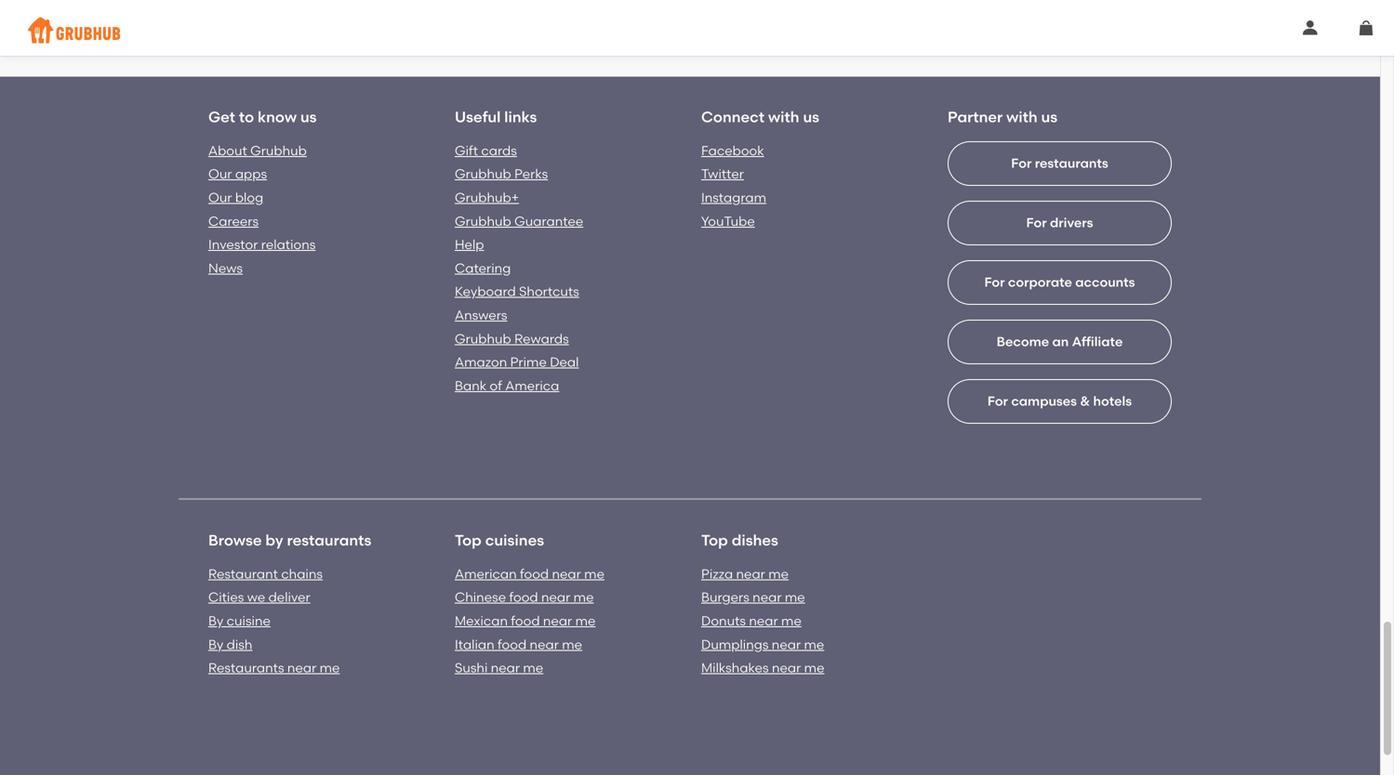 Task type: describe. For each thing, give the bounding box(es) containing it.
cards
[[481, 143, 517, 159]]

near up dumplings near me link
[[749, 614, 778, 629]]

food up sushi near me link
[[498, 637, 527, 653]]

facebook link
[[701, 143, 764, 159]]

news link
[[208, 260, 243, 276]]

burgers near me link
[[701, 590, 805, 606]]

help
[[455, 237, 484, 253]]

twitter
[[701, 166, 744, 182]]

perks
[[515, 166, 548, 182]]

browse
[[208, 532, 262, 550]]

chains
[[281, 566, 323, 582]]

get
[[208, 108, 235, 126]]

grubhub down 'grubhub+' link
[[455, 213, 511, 229]]

restaurants near me link
[[208, 661, 340, 676]]

1 our from the top
[[208, 166, 232, 182]]

useful
[[455, 108, 501, 126]]

1 us from the left
[[300, 108, 317, 126]]

near down american food near me link
[[541, 590, 571, 606]]

restaurant chains link
[[208, 566, 323, 582]]

partner
[[948, 108, 1003, 126]]

dumplings near me link
[[701, 637, 825, 653]]

become an affiliate
[[997, 334, 1123, 350]]

instagram
[[701, 190, 767, 206]]

drivers
[[1050, 215, 1094, 231]]

facebook
[[701, 143, 764, 159]]

donuts
[[701, 614, 746, 629]]

us for partner with us
[[1042, 108, 1058, 126]]

chinese
[[455, 590, 506, 606]]

prime
[[510, 355, 547, 370]]

investor
[[208, 237, 258, 253]]

gift
[[455, 143, 478, 159]]

shortcuts
[[519, 284, 579, 300]]

1 horizontal spatial restaurants
[[1035, 156, 1109, 171]]

near down mexican food near me link
[[530, 637, 559, 653]]

answers
[[455, 307, 507, 323]]

amazon
[[455, 355, 507, 370]]

mexican
[[455, 614, 508, 629]]

for for for restaurants
[[1012, 156, 1032, 171]]

apps
[[235, 166, 267, 182]]

me down dumplings near me link
[[804, 661, 825, 676]]

gift cards link
[[455, 143, 517, 159]]

youtube
[[701, 213, 755, 229]]

1 vertical spatial restaurants
[[287, 532, 372, 550]]

burgers
[[701, 590, 750, 606]]

twitter link
[[701, 166, 744, 182]]

&
[[1080, 394, 1090, 410]]

with for connect
[[768, 108, 800, 126]]

2 our from the top
[[208, 190, 232, 206]]

american food near me chinese food near me mexican food near me italian food near me sushi near me
[[455, 566, 605, 676]]

italian food near me link
[[455, 637, 582, 653]]

catering link
[[455, 260, 511, 276]]

food up mexican food near me link
[[509, 590, 538, 606]]

cities we deliver link
[[208, 590, 310, 606]]

affiliate
[[1072, 334, 1123, 350]]

for drivers link
[[948, 201, 1172, 422]]

cuisines
[[485, 532, 544, 550]]

keyboard
[[455, 284, 516, 300]]

for corporate accounts link
[[948, 260, 1172, 482]]

corporate
[[1008, 275, 1073, 290]]

me down mexican food near me link
[[562, 637, 582, 653]]

partner with us
[[948, 108, 1058, 126]]

american
[[455, 566, 517, 582]]

an
[[1053, 334, 1069, 350]]

sushi
[[455, 661, 488, 676]]

near up 'burgers near me' link
[[736, 566, 766, 582]]

with for partner
[[1007, 108, 1038, 126]]

pizza near me link
[[701, 566, 789, 582]]

connect with us
[[701, 108, 820, 126]]

me up donuts near me link
[[785, 590, 805, 606]]

me up milkshakes near me link
[[804, 637, 825, 653]]

me inside restaurant chains cities we deliver by cuisine by dish restaurants near me
[[320, 661, 340, 676]]

for restaurants link
[[948, 141, 1172, 363]]

our apps link
[[208, 166, 267, 182]]

restaurant
[[208, 566, 278, 582]]

become an affiliate link
[[948, 320, 1172, 541]]

grubhub+
[[455, 190, 519, 206]]

become
[[997, 334, 1050, 350]]

for for for drivers
[[1027, 215, 1047, 231]]

for drivers
[[1027, 215, 1094, 231]]

amazon prime deal link
[[455, 355, 579, 370]]

mexican food near me link
[[455, 614, 596, 629]]

by dish link
[[208, 637, 253, 653]]

accounts
[[1076, 275, 1135, 290]]

grubhub+ link
[[455, 190, 519, 206]]

food down chinese food near me link
[[511, 614, 540, 629]]

dumplings
[[701, 637, 769, 653]]

2 small image from the left
[[1359, 20, 1374, 35]]

near up chinese food near me link
[[552, 566, 581, 582]]

cuisine
[[227, 614, 271, 629]]

browse by restaurants
[[208, 532, 372, 550]]

for corporate accounts
[[985, 275, 1135, 290]]



Task type: vqa. For each thing, say whether or not it's contained in the screenshot.
87 related to Good food
no



Task type: locate. For each thing, give the bounding box(es) containing it.
me up chinese food near me link
[[584, 566, 605, 582]]

for campuses & hotels link
[[948, 379, 1172, 601]]

2 us from the left
[[803, 108, 820, 126]]

us for connect with us
[[803, 108, 820, 126]]

careers link
[[208, 213, 259, 229]]

by
[[265, 532, 283, 550]]

know
[[258, 108, 297, 126]]

small image
[[1303, 20, 1318, 35], [1359, 20, 1374, 35]]

about grubhub link
[[208, 143, 307, 159]]

me up 'burgers near me' link
[[769, 566, 789, 582]]

deal
[[550, 355, 579, 370]]

restaurants
[[1035, 156, 1109, 171], [287, 532, 372, 550]]

0 horizontal spatial small image
[[1303, 20, 1318, 35]]

we
[[247, 590, 265, 606]]

pizza near me burgers near me donuts near me dumplings near me milkshakes near me
[[701, 566, 825, 676]]

0 vertical spatial by
[[208, 614, 224, 629]]

me down italian food near me link
[[523, 661, 544, 676]]

1 with from the left
[[768, 108, 800, 126]]

near inside restaurant chains cities we deliver by cuisine by dish restaurants near me
[[287, 661, 317, 676]]

0 horizontal spatial us
[[300, 108, 317, 126]]

links
[[504, 108, 537, 126]]

rewards
[[515, 331, 569, 347]]

1 top from the left
[[455, 532, 482, 550]]

blog
[[235, 190, 263, 206]]

italian
[[455, 637, 495, 653]]

0 horizontal spatial top
[[455, 532, 482, 550]]

connect
[[701, 108, 765, 126]]

our
[[208, 166, 232, 182], [208, 190, 232, 206]]

us up for restaurants
[[1042, 108, 1058, 126]]

3 us from the left
[[1042, 108, 1058, 126]]

top up the american
[[455, 532, 482, 550]]

help link
[[455, 237, 484, 253]]

1 vertical spatial by
[[208, 637, 224, 653]]

for down partner with us
[[1012, 156, 1032, 171]]

by
[[208, 614, 224, 629], [208, 637, 224, 653]]

1 horizontal spatial top
[[701, 532, 728, 550]]

1 horizontal spatial small image
[[1359, 20, 1374, 35]]

near
[[552, 566, 581, 582], [736, 566, 766, 582], [541, 590, 571, 606], [753, 590, 782, 606], [543, 614, 572, 629], [749, 614, 778, 629], [530, 637, 559, 653], [772, 637, 801, 653], [287, 661, 317, 676], [491, 661, 520, 676], [772, 661, 801, 676]]

careers
[[208, 213, 259, 229]]

dishes
[[732, 532, 779, 550]]

sushi near me link
[[455, 661, 544, 676]]

investor                                     relations link
[[208, 237, 316, 253]]

answers link
[[455, 307, 507, 323]]

by down the cities
[[208, 614, 224, 629]]

for inside "link"
[[988, 394, 1008, 410]]

catering
[[455, 260, 511, 276]]

for
[[1012, 156, 1032, 171], [1027, 215, 1047, 231], [985, 275, 1005, 290], [988, 394, 1008, 410]]

2 by from the top
[[208, 637, 224, 653]]

restaurant chains cities we deliver by cuisine by dish restaurants near me
[[208, 566, 340, 676]]

our down about
[[208, 166, 232, 182]]

to
[[239, 108, 254, 126]]

2 top from the left
[[701, 532, 728, 550]]

top dishes
[[701, 532, 779, 550]]

restaurants
[[208, 661, 284, 676]]

for left campuses at the bottom right of the page
[[988, 394, 1008, 410]]

2 with from the left
[[1007, 108, 1038, 126]]

2 horizontal spatial us
[[1042, 108, 1058, 126]]

near up milkshakes near me link
[[772, 637, 801, 653]]

top cuisines
[[455, 532, 544, 550]]

youtube link
[[701, 213, 755, 229]]

chinese food near me link
[[455, 590, 594, 606]]

for restaurants
[[1012, 156, 1109, 171]]

instagram link
[[701, 190, 767, 206]]

grubhub down know
[[250, 143, 307, 159]]

for for for corporate accounts
[[985, 275, 1005, 290]]

top for top cuisines
[[455, 532, 482, 550]]

grubhub perks link
[[455, 166, 548, 182]]

about grubhub our apps our                                     blog careers investor                                     relations news
[[208, 143, 316, 276]]

keyboard shortcuts link
[[455, 284, 579, 300]]

relations
[[261, 237, 316, 253]]

of
[[490, 378, 502, 394]]

deliver
[[268, 590, 310, 606]]

us right know
[[300, 108, 317, 126]]

for for for campuses & hotels
[[988, 394, 1008, 410]]

for campuses & hotels
[[988, 394, 1132, 410]]

1 small image from the left
[[1303, 20, 1318, 35]]

by left dish
[[208, 637, 224, 653]]

grubhub guarantee link
[[455, 213, 584, 229]]

near down chinese food near me link
[[543, 614, 572, 629]]

news
[[208, 260, 243, 276]]

america
[[505, 378, 559, 394]]

near right restaurants
[[287, 661, 317, 676]]

1 horizontal spatial with
[[1007, 108, 1038, 126]]

milkshakes
[[701, 661, 769, 676]]

for left "drivers"
[[1027, 215, 1047, 231]]

0 horizontal spatial with
[[768, 108, 800, 126]]

cities
[[208, 590, 244, 606]]

restaurants up chains
[[287, 532, 372, 550]]

me right restaurants
[[320, 661, 340, 676]]

milkshakes near me link
[[701, 661, 825, 676]]

get to know us
[[208, 108, 317, 126]]

about
[[208, 143, 247, 159]]

grubhub rewards link
[[455, 331, 569, 347]]

1 vertical spatial our
[[208, 190, 232, 206]]

facebook twitter instagram youtube
[[701, 143, 767, 229]]

with
[[768, 108, 800, 126], [1007, 108, 1038, 126]]

campuses
[[1012, 394, 1077, 410]]

restaurants up "drivers"
[[1035, 156, 1109, 171]]

with right partner
[[1007, 108, 1038, 126]]

food up chinese food near me link
[[520, 566, 549, 582]]

1 by from the top
[[208, 614, 224, 629]]

with right 'connect'
[[768, 108, 800, 126]]

0 vertical spatial restaurants
[[1035, 156, 1109, 171]]

for left the 'corporate' on the right top of the page
[[985, 275, 1005, 290]]

our up careers link
[[208, 190, 232, 206]]

1 horizontal spatial us
[[803, 108, 820, 126]]

me down chinese food near me link
[[575, 614, 596, 629]]

donuts near me link
[[701, 614, 802, 629]]

bank of america link
[[455, 378, 559, 394]]

grubhub down gift cards link
[[455, 166, 511, 182]]

0 horizontal spatial restaurants
[[287, 532, 372, 550]]

american food near me link
[[455, 566, 605, 582]]

0 vertical spatial our
[[208, 166, 232, 182]]

top up pizza
[[701, 532, 728, 550]]

near up donuts near me link
[[753, 590, 782, 606]]

by cuisine link
[[208, 614, 271, 629]]

me down american food near me link
[[574, 590, 594, 606]]

grubhub logo image
[[28, 12, 121, 49]]

grubhub inside about grubhub our apps our                                     blog careers investor                                     relations news
[[250, 143, 307, 159]]

top for top dishes
[[701, 532, 728, 550]]

grubhub down answers
[[455, 331, 511, 347]]

food
[[520, 566, 549, 582], [509, 590, 538, 606], [511, 614, 540, 629], [498, 637, 527, 653]]

near down dumplings near me link
[[772, 661, 801, 676]]

me up dumplings near me link
[[781, 614, 802, 629]]

hotels
[[1094, 394, 1132, 410]]

dish
[[227, 637, 253, 653]]

near down italian food near me link
[[491, 661, 520, 676]]

me
[[584, 566, 605, 582], [769, 566, 789, 582], [574, 590, 594, 606], [785, 590, 805, 606], [575, 614, 596, 629], [781, 614, 802, 629], [562, 637, 582, 653], [804, 637, 825, 653], [320, 661, 340, 676], [523, 661, 544, 676], [804, 661, 825, 676]]

us right 'connect'
[[803, 108, 820, 126]]

gift cards grubhub perks grubhub+ grubhub guarantee help catering keyboard shortcuts answers grubhub rewards amazon prime deal bank of america
[[455, 143, 584, 394]]

useful links
[[455, 108, 537, 126]]

grubhub
[[250, 143, 307, 159], [455, 166, 511, 182], [455, 213, 511, 229], [455, 331, 511, 347]]



